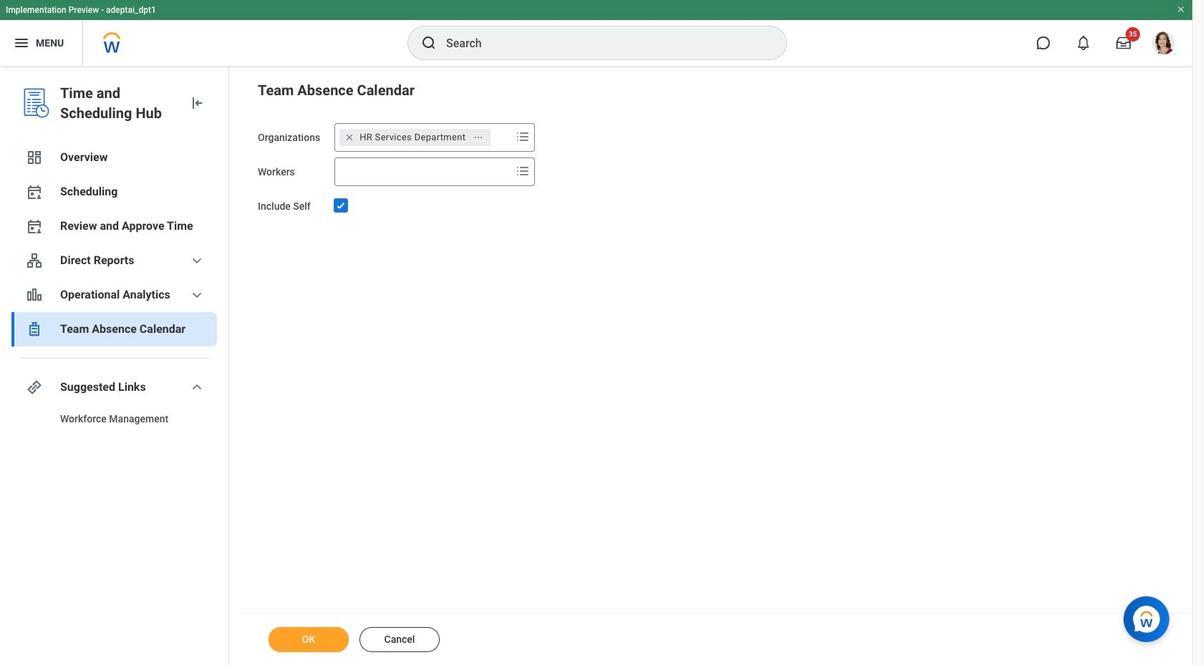 Task type: describe. For each thing, give the bounding box(es) containing it.
2 calendar user solid image from the top
[[26, 218, 43, 235]]

profile logan mcneil image
[[1152, 32, 1175, 57]]

search image
[[420, 34, 438, 52]]

notifications large image
[[1076, 36, 1091, 50]]

x small image
[[342, 130, 357, 145]]

1 calendar user solid image from the top
[[26, 183, 43, 201]]

task timeoff image
[[26, 321, 43, 338]]

hr services department element
[[360, 131, 466, 144]]

link image
[[26, 379, 43, 396]]

transformation import image
[[188, 95, 206, 112]]

hr services department, press delete to clear value. option
[[340, 129, 491, 146]]

check small image
[[332, 197, 350, 214]]



Task type: locate. For each thing, give the bounding box(es) containing it.
1 vertical spatial prompts image
[[514, 163, 531, 180]]

0 vertical spatial calendar user solid image
[[26, 183, 43, 201]]

Search field
[[335, 159, 511, 185]]

banner
[[0, 0, 1192, 66]]

prompts image
[[514, 128, 531, 145], [514, 163, 531, 180]]

close environment banner image
[[1177, 5, 1185, 14]]

calendar user solid image
[[26, 183, 43, 201], [26, 218, 43, 235]]

calendar user solid image down 'dashboard' image
[[26, 183, 43, 201]]

related actions image
[[474, 132, 484, 142]]

inbox large image
[[1116, 36, 1131, 50]]

chevron down small image for chart icon
[[188, 286, 206, 304]]

navigation pane region
[[0, 66, 229, 665]]

0 vertical spatial prompts image
[[514, 128, 531, 145]]

justify image
[[13, 34, 30, 52]]

1 vertical spatial calendar user solid image
[[26, 218, 43, 235]]

0 vertical spatial chevron down small image
[[188, 252, 206, 269]]

2 prompts image from the top
[[514, 163, 531, 180]]

chevron down small image
[[188, 379, 206, 396]]

chevron down small image
[[188, 252, 206, 269], [188, 286, 206, 304]]

1 vertical spatial chevron down small image
[[188, 286, 206, 304]]

1 prompts image from the top
[[514, 128, 531, 145]]

chevron down small image for view team image
[[188, 252, 206, 269]]

calendar user solid image up view team image
[[26, 218, 43, 235]]

chart image
[[26, 286, 43, 304]]

dashboard image
[[26, 149, 43, 166]]

Search Workday  search field
[[446, 27, 757, 59]]

2 chevron down small image from the top
[[188, 286, 206, 304]]

time and scheduling hub element
[[60, 83, 177, 123]]

1 chevron down small image from the top
[[188, 252, 206, 269]]

view team image
[[26, 252, 43, 269]]



Task type: vqa. For each thing, say whether or not it's contained in the screenshot.
top chevron down small image
yes



